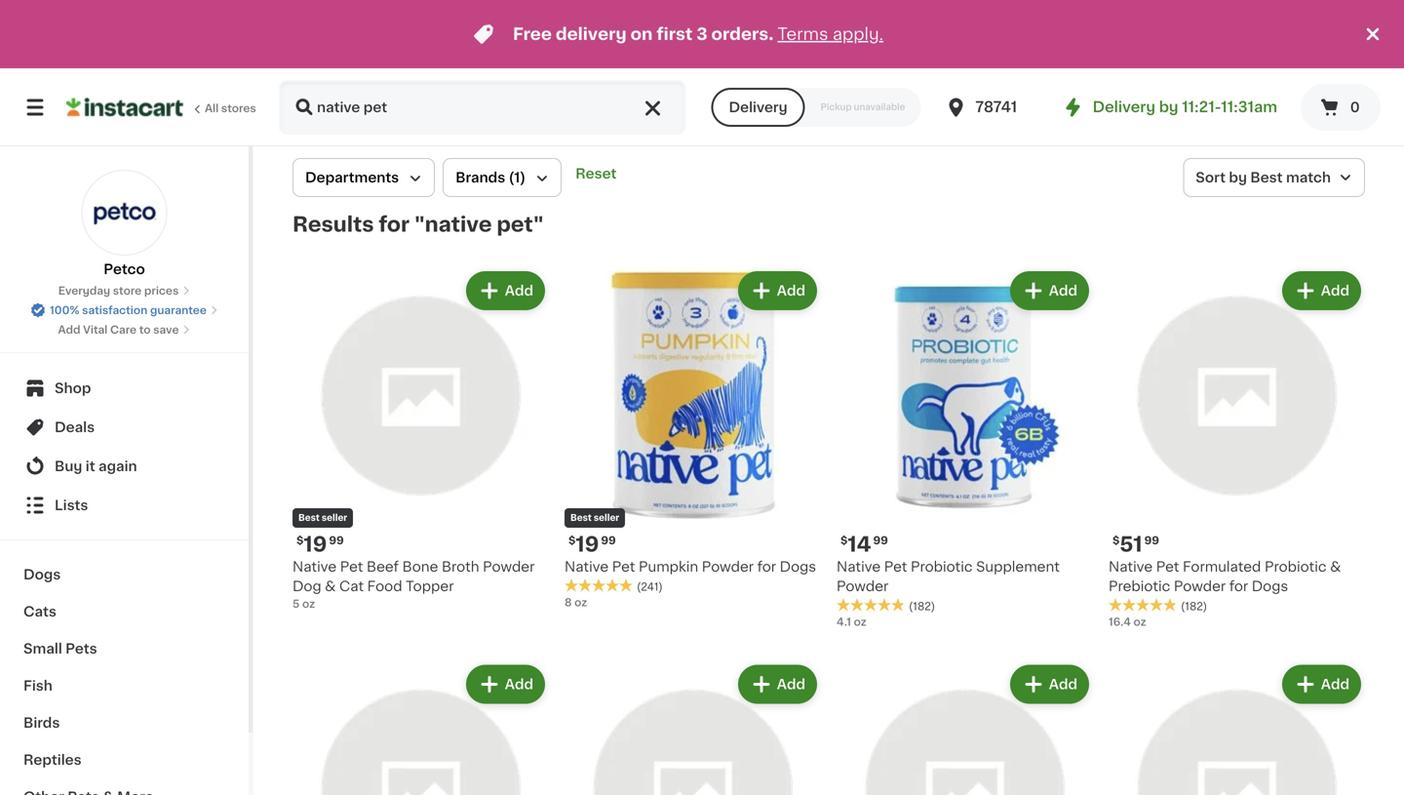 Task type: vqa. For each thing, say whether or not it's contained in the screenshot.
FOR to the middle
yes



Task type: describe. For each thing, give the bounding box(es) containing it.
1
[[515, 171, 520, 184]]

native pet pumpkin powder for dogs
[[565, 560, 817, 574]]

buy it again link
[[12, 447, 237, 486]]

to
[[139, 324, 151, 335]]

deals link
[[12, 408, 237, 447]]

apply.
[[833, 26, 884, 42]]

pet for 14
[[885, 560, 908, 574]]

cats
[[23, 605, 56, 619]]

delivery button
[[712, 88, 806, 127]]

19 for native pet pumpkin powder for dogs
[[576, 534, 599, 555]]

fish link
[[12, 667, 237, 704]]

petco logo image
[[81, 170, 167, 256]]

departments
[[305, 171, 399, 184]]

51
[[1120, 534, 1143, 555]]

best seller for native pet pumpkin powder for dogs
[[571, 514, 620, 522]]

$ for native pet formulated probiotic & prebiotic powder for dogs
[[1113, 535, 1120, 546]]

16.4
[[1109, 617, 1132, 627]]

pet for 51
[[1157, 560, 1180, 574]]

(241)
[[637, 581, 663, 592]]

"native
[[415, 214, 492, 235]]

it
[[86, 460, 95, 473]]

powder inside native pet formulated probiotic & prebiotic powder for dogs
[[1175, 580, 1227, 593]]

first
[[657, 26, 693, 42]]

$ for native pet beef bone broth powder dog & cat food topper
[[297, 535, 304, 546]]

11:21-
[[1183, 100, 1222, 114]]

pet"
[[497, 214, 544, 235]]

prebiotic
[[1109, 580, 1171, 593]]

pets
[[66, 642, 97, 656]]

everyday
[[58, 285, 110, 296]]

orders.
[[712, 26, 774, 42]]

reset
[[576, 167, 617, 180]]

vital
[[83, 324, 108, 335]]

on
[[631, 26, 653, 42]]

best seller for native pet beef bone broth powder dog & cat food topper
[[299, 514, 348, 522]]

cat
[[340, 580, 364, 593]]

8
[[565, 597, 572, 608]]

cats link
[[12, 593, 237, 630]]

Best match Sort by field
[[1184, 158, 1366, 197]]

beef
[[367, 560, 399, 574]]

free
[[513, 26, 552, 42]]

reset button
[[570, 158, 623, 189]]

100% satisfaction guarantee
[[50, 305, 207, 316]]

delivery for delivery by 11:21-11:31am
[[1093, 100, 1156, 114]]

)
[[520, 171, 526, 184]]

native pet beef bone broth powder dog & cat food topper 5 oz
[[293, 560, 535, 609]]

everyday store prices link
[[58, 283, 191, 299]]

topper
[[406, 580, 454, 593]]

$ 51 99
[[1113, 534, 1160, 555]]

delivery
[[556, 26, 627, 42]]

Search field
[[281, 82, 684, 133]]

native for 19
[[565, 560, 609, 574]]

99 for native pet formulated probiotic & prebiotic powder for dogs
[[1145, 535, 1160, 546]]

& inside native pet beef bone broth powder dog & cat food topper 5 oz
[[325, 580, 336, 593]]

0 horizontal spatial for
[[379, 214, 410, 235]]

$ 19 99 for native pet pumpkin powder for dogs
[[569, 534, 616, 555]]

dogs inside native pet formulated probiotic & prebiotic powder for dogs
[[1252, 580, 1289, 593]]

99 for native pet pumpkin powder for dogs
[[601, 535, 616, 546]]

(182) for 14
[[909, 601, 936, 612]]

buy
[[55, 460, 82, 473]]

shop
[[55, 381, 91, 395]]

seller for native pet beef bone broth powder dog & cat food topper
[[322, 514, 348, 522]]

native pet formulated probiotic & prebiotic powder for dogs
[[1109, 560, 1342, 593]]

78741 button
[[945, 80, 1062, 135]]

11:31am
[[1222, 100, 1278, 114]]

& inside native pet formulated probiotic & prebiotic powder for dogs
[[1331, 560, 1342, 574]]

0
[[1351, 100, 1361, 114]]

99 for native pet beef bone broth powder dog & cat food topper
[[329, 535, 344, 546]]

14
[[848, 534, 872, 555]]

everyday store prices
[[58, 285, 179, 296]]

delivery for delivery
[[729, 100, 788, 114]]

store
[[113, 285, 142, 296]]

birds
[[23, 716, 60, 730]]

100%
[[50, 305, 79, 316]]

0 button
[[1302, 84, 1382, 131]]

buy it again
[[55, 460, 137, 473]]

3
[[697, 26, 708, 42]]

for inside native pet formulated probiotic & prebiotic powder for dogs
[[1230, 580, 1249, 593]]

terms apply. link
[[778, 26, 884, 42]]

0 horizontal spatial dogs
[[23, 568, 61, 581]]

best for native pet pumpkin powder for dogs
[[571, 514, 592, 522]]

reptiles
[[23, 753, 82, 767]]

$ for native pet probiotic supplement powder
[[841, 535, 848, 546]]

supplement
[[977, 560, 1060, 574]]

78741
[[976, 100, 1018, 114]]

deals
[[55, 421, 95, 434]]

departments button
[[293, 158, 435, 197]]

oz for 19
[[575, 597, 588, 608]]

satisfaction
[[82, 305, 148, 316]]

19 for native pet beef bone broth powder dog & cat food topper
[[304, 534, 327, 555]]

prices
[[144, 285, 179, 296]]

oz for 14
[[854, 617, 867, 627]]

5
[[293, 599, 300, 609]]

add vital care to save link
[[58, 322, 191, 338]]

probiotic inside the native pet probiotic supplement powder
[[911, 560, 973, 574]]

100% satisfaction guarantee button
[[30, 299, 218, 318]]



Task type: locate. For each thing, give the bounding box(es) containing it.
2 $ from the left
[[569, 535, 576, 546]]

3 99 from the left
[[874, 535, 889, 546]]

probiotic inside native pet formulated probiotic & prebiotic powder for dogs
[[1265, 560, 1327, 574]]

99 right 51
[[1145, 535, 1160, 546]]

seller
[[322, 514, 348, 522], [594, 514, 620, 522]]

1 native from the left
[[293, 560, 337, 574]]

2 native from the left
[[565, 560, 609, 574]]

19 up 8 oz
[[576, 534, 599, 555]]

pet for 19
[[612, 560, 636, 574]]

native up 'dog'
[[293, 560, 337, 574]]

2 horizontal spatial dogs
[[1252, 580, 1289, 593]]

probiotic right formulated
[[1265, 560, 1327, 574]]

pet inside the native pet probiotic supplement powder
[[885, 560, 908, 574]]

0 horizontal spatial seller
[[322, 514, 348, 522]]

best up 'dog'
[[299, 514, 320, 522]]

★★★★★
[[565, 579, 633, 592], [565, 579, 633, 592], [837, 598, 905, 612], [837, 598, 905, 612], [1109, 598, 1178, 612], [1109, 598, 1178, 612]]

$ up '8'
[[569, 535, 576, 546]]

1 horizontal spatial 19
[[576, 534, 599, 555]]

best left match
[[1251, 171, 1284, 184]]

brands ( 1 )
[[456, 171, 526, 184]]

delivery inside delivery by 11:21-11:31am link
[[1093, 100, 1156, 114]]

$
[[297, 535, 304, 546], [569, 535, 576, 546], [841, 535, 848, 546], [1113, 535, 1120, 546]]

1 99 from the left
[[329, 535, 344, 546]]

$ up 'dog'
[[297, 535, 304, 546]]

1 horizontal spatial best
[[571, 514, 592, 522]]

19
[[304, 534, 327, 555], [576, 534, 599, 555]]

small
[[23, 642, 62, 656]]

oz right '8'
[[575, 597, 588, 608]]

1 vertical spatial by
[[1230, 171, 1248, 184]]

0 horizontal spatial probiotic
[[911, 560, 973, 574]]

native inside native pet formulated probiotic & prebiotic powder for dogs
[[1109, 560, 1153, 574]]

0 horizontal spatial 19
[[304, 534, 327, 555]]

oz for 51
[[1134, 617, 1147, 627]]

4 99 from the left
[[1145, 535, 1160, 546]]

all stores link
[[66, 80, 258, 135]]

delivery down orders.
[[729, 100, 788, 114]]

formulated
[[1183, 560, 1262, 574]]

2 seller from the left
[[594, 514, 620, 522]]

sort by best match
[[1196, 171, 1332, 184]]

$ for native pet pumpkin powder for dogs
[[569, 535, 576, 546]]

0 horizontal spatial (182)
[[909, 601, 936, 612]]

2 vertical spatial for
[[1230, 580, 1249, 593]]

1 19 from the left
[[304, 534, 327, 555]]

(182) down the native pet probiotic supplement powder
[[909, 601, 936, 612]]

add button
[[468, 273, 543, 308], [740, 273, 816, 308], [1013, 273, 1088, 308], [1285, 273, 1360, 308], [468, 667, 543, 702], [740, 667, 816, 702], [1013, 667, 1088, 702], [1285, 667, 1360, 702]]

by left 11:21-
[[1160, 100, 1179, 114]]

sort
[[1196, 171, 1226, 184]]

by for delivery
[[1160, 100, 1179, 114]]

1 horizontal spatial dogs
[[780, 560, 817, 574]]

petco
[[104, 262, 145, 276]]

delivery inside delivery button
[[729, 100, 788, 114]]

all
[[205, 103, 219, 114]]

0 vertical spatial by
[[1160, 100, 1179, 114]]

native pet probiotic supplement powder
[[837, 560, 1060, 593]]

match
[[1287, 171, 1332, 184]]

for
[[379, 214, 410, 235], [758, 560, 777, 574], [1230, 580, 1249, 593]]

19 up 'dog'
[[304, 534, 327, 555]]

powder right pumpkin
[[702, 560, 754, 574]]

$ inside '$ 51 99'
[[1113, 535, 1120, 546]]

pet left pumpkin
[[612, 560, 636, 574]]

powder
[[483, 560, 535, 574], [702, 560, 754, 574], [837, 580, 889, 593], [1175, 580, 1227, 593]]

$ up '4.1'
[[841, 535, 848, 546]]

delivery by 11:21-11:31am link
[[1062, 96, 1278, 119]]

pet inside native pet formulated probiotic & prebiotic powder for dogs
[[1157, 560, 1180, 574]]

2 (182) from the left
[[1182, 601, 1208, 612]]

None search field
[[279, 80, 686, 135]]

(182) for 51
[[1182, 601, 1208, 612]]

stores
[[221, 103, 256, 114]]

probiotic
[[911, 560, 973, 574], [1265, 560, 1327, 574]]

care
[[110, 324, 137, 335]]

1 vertical spatial for
[[758, 560, 777, 574]]

reptiles link
[[12, 741, 237, 779]]

oz right '4.1'
[[854, 617, 867, 627]]

petco link
[[81, 170, 167, 279]]

powder inside the native pet probiotic supplement powder
[[837, 580, 889, 593]]

lists
[[55, 499, 88, 512]]

native for 51
[[1109, 560, 1153, 574]]

$ 14 99
[[841, 534, 889, 555]]

product group containing 51
[[1109, 267, 1366, 630]]

2 pet from the left
[[612, 560, 636, 574]]

2 99 from the left
[[601, 535, 616, 546]]

instacart logo image
[[66, 96, 183, 119]]

0 horizontal spatial delivery
[[729, 100, 788, 114]]

delivery left 11:21-
[[1093, 100, 1156, 114]]

powder up 4.1 oz
[[837, 580, 889, 593]]

native up 8 oz
[[565, 560, 609, 574]]

probiotic left "supplement" at the bottom right of page
[[911, 560, 973, 574]]

product group containing 14
[[837, 267, 1094, 630]]

native inside native pet beef bone broth powder dog & cat food topper 5 oz
[[293, 560, 337, 574]]

2 probiotic from the left
[[1265, 560, 1327, 574]]

99 up native pet pumpkin powder for dogs
[[601, 535, 616, 546]]

again
[[99, 460, 137, 473]]

1 horizontal spatial (182)
[[1182, 601, 1208, 612]]

best seller
[[299, 514, 348, 522], [571, 514, 620, 522]]

1 vertical spatial &
[[325, 580, 336, 593]]

food
[[367, 580, 403, 593]]

1 horizontal spatial seller
[[594, 514, 620, 522]]

seller for native pet pumpkin powder for dogs
[[594, 514, 620, 522]]

best inside "field"
[[1251, 171, 1284, 184]]

pet up cat
[[340, 560, 363, 574]]

pet
[[340, 560, 363, 574], [612, 560, 636, 574], [885, 560, 908, 574], [1157, 560, 1180, 574]]

4.1
[[837, 617, 852, 627]]

0 vertical spatial &
[[1331, 560, 1342, 574]]

2 best seller from the left
[[571, 514, 620, 522]]

oz right 5
[[302, 599, 315, 609]]

dogs
[[780, 560, 817, 574], [23, 568, 61, 581], [1252, 580, 1289, 593]]

by for sort
[[1230, 171, 1248, 184]]

native down 14
[[837, 560, 881, 574]]

limited time offer region
[[0, 0, 1362, 68]]

1 horizontal spatial probiotic
[[1265, 560, 1327, 574]]

by right sort
[[1230, 171, 1248, 184]]

$ 19 99 up 8 oz
[[569, 534, 616, 555]]

2 19 from the left
[[576, 534, 599, 555]]

0 horizontal spatial by
[[1160, 100, 1179, 114]]

3 native from the left
[[837, 560, 881, 574]]

0 horizontal spatial best
[[299, 514, 320, 522]]

results for "native pet"
[[293, 214, 544, 235]]

2 horizontal spatial best
[[1251, 171, 1284, 184]]

3 $ from the left
[[841, 535, 848, 546]]

oz
[[575, 597, 588, 608], [302, 599, 315, 609], [854, 617, 867, 627], [1134, 617, 1147, 627]]

product group
[[293, 267, 549, 612], [565, 267, 821, 610], [837, 267, 1094, 630], [1109, 267, 1366, 630], [293, 661, 549, 795], [565, 661, 821, 795], [837, 661, 1094, 795], [1109, 661, 1366, 795]]

results
[[293, 214, 374, 235]]

dogs link
[[12, 556, 237, 593]]

1 $ 19 99 from the left
[[297, 534, 344, 555]]

brands
[[456, 171, 506, 184]]

native up the prebiotic
[[1109, 560, 1153, 574]]

16.4 oz
[[1109, 617, 1147, 627]]

oz right 16.4
[[1134, 617, 1147, 627]]

(182) down native pet formulated probiotic & prebiotic powder for dogs
[[1182, 601, 1208, 612]]

by inside "field"
[[1230, 171, 1248, 184]]

delivery by 11:21-11:31am
[[1093, 100, 1278, 114]]

1 horizontal spatial &
[[1331, 560, 1342, 574]]

1 probiotic from the left
[[911, 560, 973, 574]]

$ inside $ 14 99
[[841, 535, 848, 546]]

birds link
[[12, 704, 237, 741]]

$ up the prebiotic
[[1113, 535, 1120, 546]]

1 horizontal spatial delivery
[[1093, 100, 1156, 114]]

broth
[[442, 560, 480, 574]]

all stores
[[205, 103, 256, 114]]

native inside the native pet probiotic supplement powder
[[837, 560, 881, 574]]

delivery
[[1093, 100, 1156, 114], [729, 100, 788, 114]]

service type group
[[712, 88, 921, 127]]

pet up the prebiotic
[[1157, 560, 1180, 574]]

3 pet from the left
[[885, 560, 908, 574]]

99 for native pet probiotic supplement powder
[[874, 535, 889, 546]]

dog
[[293, 580, 322, 593]]

pet inside native pet beef bone broth powder dog & cat food topper 5 oz
[[340, 560, 363, 574]]

terms
[[778, 26, 829, 42]]

0 horizontal spatial best seller
[[299, 514, 348, 522]]

1 horizontal spatial by
[[1230, 171, 1248, 184]]

1 seller from the left
[[322, 514, 348, 522]]

powder right broth
[[483, 560, 535, 574]]

lists link
[[12, 486, 237, 525]]

seller up cat
[[322, 514, 348, 522]]

seller up native pet pumpkin powder for dogs
[[594, 514, 620, 522]]

1 $ from the left
[[297, 535, 304, 546]]

1 (182) from the left
[[909, 601, 936, 612]]

(
[[509, 171, 515, 184]]

best up 8 oz
[[571, 514, 592, 522]]

1 horizontal spatial best seller
[[571, 514, 620, 522]]

1 best seller from the left
[[299, 514, 348, 522]]

2 $ 19 99 from the left
[[569, 534, 616, 555]]

1 horizontal spatial $ 19 99
[[569, 534, 616, 555]]

best seller up 8 oz
[[571, 514, 620, 522]]

guarantee
[[150, 305, 207, 316]]

&
[[1331, 560, 1342, 574], [325, 580, 336, 593]]

small pets
[[23, 642, 97, 656]]

99 up cat
[[329, 535, 344, 546]]

powder inside native pet beef bone broth powder dog & cat food topper 5 oz
[[483, 560, 535, 574]]

4.1 oz
[[837, 617, 867, 627]]

native
[[293, 560, 337, 574], [565, 560, 609, 574], [837, 560, 881, 574], [1109, 560, 1153, 574]]

0 horizontal spatial &
[[325, 580, 336, 593]]

pumpkin
[[639, 560, 699, 574]]

save
[[153, 324, 179, 335]]

oz inside native pet beef bone broth powder dog & cat food topper 5 oz
[[302, 599, 315, 609]]

1 horizontal spatial for
[[758, 560, 777, 574]]

4 pet from the left
[[1157, 560, 1180, 574]]

0 horizontal spatial $ 19 99
[[297, 534, 344, 555]]

add
[[505, 284, 534, 298], [777, 284, 806, 298], [1050, 284, 1078, 298], [1322, 284, 1350, 298], [58, 324, 80, 335], [505, 678, 534, 691], [777, 678, 806, 691], [1050, 678, 1078, 691], [1322, 678, 1350, 691]]

best for native pet beef bone broth powder dog & cat food topper
[[299, 514, 320, 522]]

99 inside $ 14 99
[[874, 535, 889, 546]]

4 $ from the left
[[1113, 535, 1120, 546]]

best
[[1251, 171, 1284, 184], [299, 514, 320, 522], [571, 514, 592, 522]]

4 native from the left
[[1109, 560, 1153, 574]]

pet down $ 14 99 at the right of the page
[[885, 560, 908, 574]]

best seller up 'dog'
[[299, 514, 348, 522]]

free delivery on first 3 orders. terms apply.
[[513, 26, 884, 42]]

(182)
[[909, 601, 936, 612], [1182, 601, 1208, 612]]

small pets link
[[12, 630, 237, 667]]

99 right 14
[[874, 535, 889, 546]]

powder down formulated
[[1175, 580, 1227, 593]]

native for 14
[[837, 560, 881, 574]]

$ 19 99
[[297, 534, 344, 555], [569, 534, 616, 555]]

99 inside '$ 51 99'
[[1145, 535, 1160, 546]]

$ 19 99 up 'dog'
[[297, 534, 344, 555]]

$ 19 99 for native pet beef bone broth powder dog & cat food topper
[[297, 534, 344, 555]]

1 pet from the left
[[340, 560, 363, 574]]

2 horizontal spatial for
[[1230, 580, 1249, 593]]

add vital care to save
[[58, 324, 179, 335]]

fish
[[23, 679, 53, 693]]

0 vertical spatial for
[[379, 214, 410, 235]]



